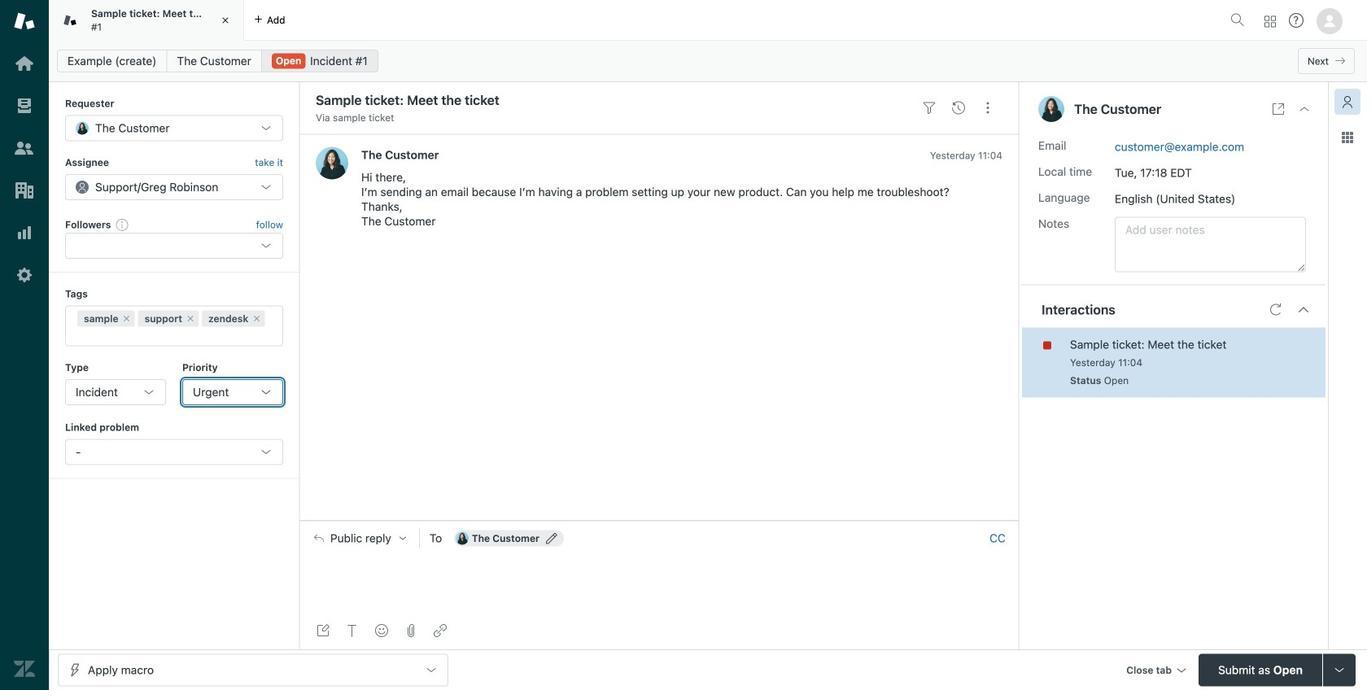 Task type: vqa. For each thing, say whether or not it's contained in the screenshot.
Close icon to the left
no



Task type: describe. For each thing, give the bounding box(es) containing it.
get started image
[[14, 53, 35, 74]]

format text image
[[346, 624, 359, 637]]

2 remove image from the left
[[186, 314, 195, 324]]

insert emojis image
[[375, 624, 388, 637]]

info on adding followers image
[[116, 218, 129, 231]]

0 horizontal spatial yesterday 11:04 text field
[[930, 150, 1003, 161]]

reporting image
[[14, 222, 35, 243]]

1 remove image from the left
[[122, 314, 131, 324]]

customer context image
[[1341, 95, 1354, 108]]

events image
[[952, 101, 965, 114]]

apps image
[[1341, 131, 1354, 144]]

user image
[[1038, 96, 1064, 122]]

view more details image
[[1272, 103, 1285, 116]]

views image
[[14, 95, 35, 116]]

secondary element
[[49, 45, 1367, 77]]

zendesk products image
[[1265, 16, 1276, 27]]



Task type: locate. For each thing, give the bounding box(es) containing it.
main element
[[0, 0, 49, 690]]

displays possible ticket submission types image
[[1333, 664, 1346, 677]]

Subject field
[[312, 90, 911, 110]]

1 horizontal spatial yesterday 11:04 text field
[[1070, 357, 1143, 368]]

customers image
[[14, 138, 35, 159]]

zendesk image
[[14, 658, 35, 679]]

1 vertical spatial close image
[[1298, 103, 1311, 116]]

tab
[[49, 0, 244, 41]]

0 horizontal spatial remove image
[[122, 314, 131, 324]]

ticket actions image
[[981, 101, 994, 114]]

admin image
[[14, 264, 35, 286]]

draft mode image
[[317, 624, 330, 637]]

zendesk support image
[[14, 11, 35, 32]]

tabs tab list
[[49, 0, 1224, 41]]

0 horizontal spatial close image
[[217, 12, 234, 28]]

customer@example.com image
[[456, 532, 469, 545]]

Yesterday 11:04 text field
[[930, 150, 1003, 161], [1070, 357, 1143, 368]]

organizations image
[[14, 180, 35, 201]]

edit user image
[[546, 533, 557, 544]]

close image inside tabs tab list
[[217, 12, 234, 28]]

add link (cmd k) image
[[434, 624, 447, 637]]

avatar image
[[316, 147, 348, 179]]

hide composer image
[[653, 514, 666, 527]]

1 vertical spatial yesterday 11:04 text field
[[1070, 357, 1143, 368]]

Add user notes text field
[[1115, 217, 1306, 272]]

add attachment image
[[404, 624, 417, 637]]

0 vertical spatial yesterday 11:04 text field
[[930, 150, 1003, 161]]

close image
[[217, 12, 234, 28], [1298, 103, 1311, 116]]

1 horizontal spatial close image
[[1298, 103, 1311, 116]]

get help image
[[1289, 13, 1304, 28]]

remove image
[[122, 314, 131, 324], [186, 314, 195, 324]]

0 vertical spatial close image
[[217, 12, 234, 28]]

remove image
[[252, 314, 261, 324]]

filter image
[[923, 101, 936, 114]]

1 horizontal spatial remove image
[[186, 314, 195, 324]]



